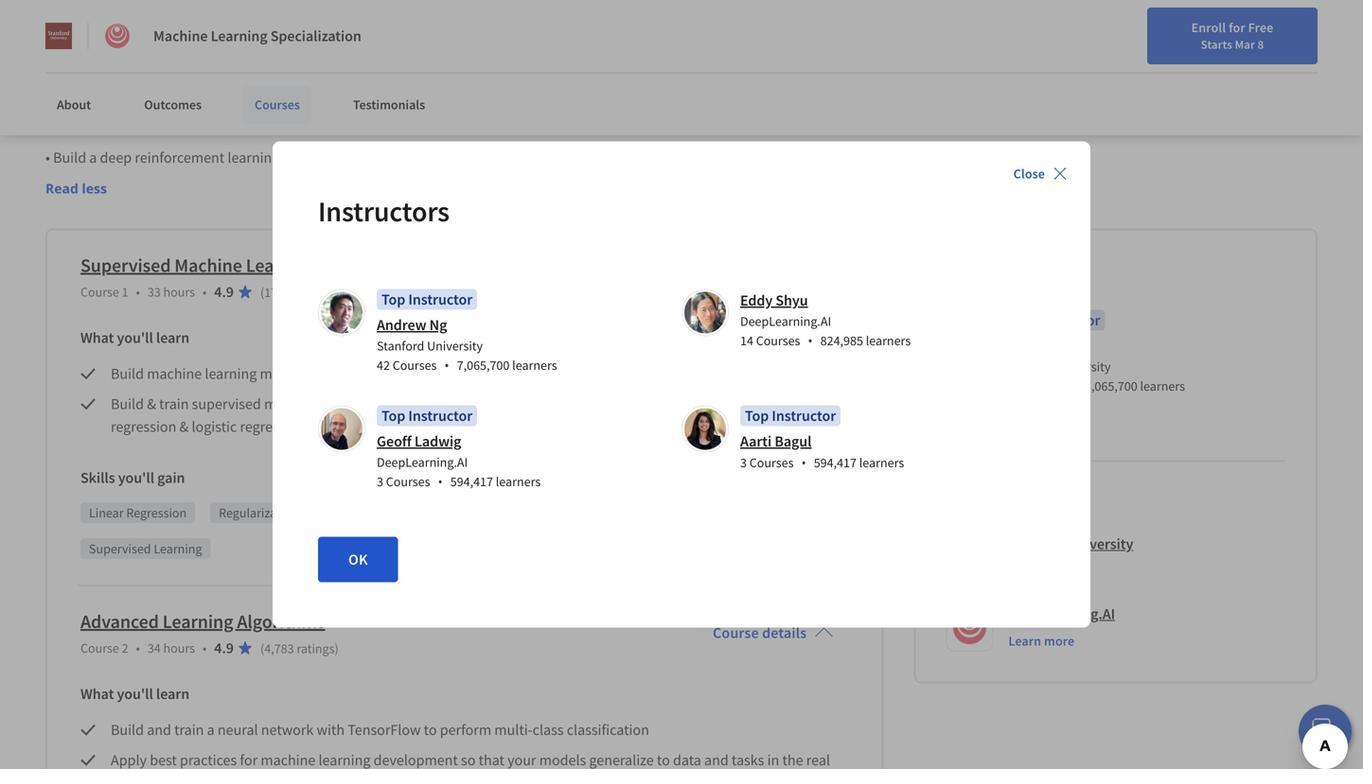Task type: describe. For each thing, give the bounding box(es) containing it.
close
[[1013, 165, 1045, 182]]

• build a deep reinforcement learning model.
[[45, 148, 327, 167]]

stanford university image
[[45, 23, 72, 49]]

ratings for algorithms
[[297, 640, 335, 657]]

geoff
[[377, 432, 412, 451]]

supervised for supervised learning
[[89, 540, 151, 557]]

instructor for top instructor andrew ng stanford university 42 courses • 7,065,700 learners
[[408, 290, 472, 309]]

for inside enroll for free starts mar 8
[[1229, 19, 1245, 36]]

details
[[762, 624, 807, 643]]

ok
[[348, 550, 368, 569]]

models inside build & train supervised machine learning models for prediction & binary classification tasks, including linear regression & logistic regression
[[377, 395, 424, 414]]

tasks,
[[657, 395, 694, 414]]

0 horizontal spatial machine
[[147, 364, 202, 383]]

build up use
[[53, 35, 86, 53]]

hours for machine
[[163, 283, 195, 300]]

courses link
[[243, 85, 311, 124]]

3 inside top instructor aarti bagul 3 courses • 594,417 learners
[[740, 454, 747, 471]]

outcomes link
[[133, 85, 213, 124]]

learning:
[[406, 72, 462, 91]]

and up based
[[592, 72, 617, 91]]

build inside build & train supervised machine learning models for prediction & binary classification tasks, including linear regression & logistic regression
[[111, 395, 144, 414]]

course 1 • 33 hours •
[[80, 283, 207, 300]]

classification
[[452, 254, 559, 277]]

testimonials
[[353, 96, 425, 113]]

train for supervised
[[159, 395, 189, 414]]

0 vertical spatial including
[[416, 35, 475, 53]]

build down use
[[53, 110, 86, 129]]

learn
[[1008, 633, 1041, 650]]

decision
[[142, 35, 195, 53]]

and left "use"
[[89, 35, 114, 53]]

machine inside build & train supervised machine learning models for prediction & binary classification tasks, including linear regression & logistic regression
[[264, 395, 319, 414]]

17,621
[[264, 284, 301, 301]]

in
[[310, 364, 322, 383]]

1 unsupervised from the left
[[80, 72, 165, 91]]

supervised
[[192, 395, 261, 414]]

collaborative
[[277, 110, 360, 129]]

skills you'll gain
[[80, 469, 185, 487]]

1 vertical spatial regression
[[126, 504, 187, 522]]

course for advanced learning algorithms
[[80, 640, 119, 657]]

algorithms
[[237, 610, 325, 634]]

top instructor geoff ladwig deeplearning.ai 3 courses • 594,417 learners
[[377, 407, 541, 491]]

course inside dropdown button
[[713, 624, 759, 643]]

2 regression from the left
[[240, 417, 306, 436]]

hours for learning
[[163, 640, 195, 657]]

course details
[[713, 624, 807, 643]]

2 unsupervised from the left
[[317, 72, 403, 91]]

libraries
[[576, 364, 628, 383]]

3 inside top instructor geoff ladwig deeplearning.ai 3 courses • 594,417 learners
[[377, 473, 383, 490]]

boosted
[[604, 35, 656, 53]]

about link
[[45, 85, 102, 124]]

scikit-
[[692, 364, 730, 383]]

learning for machine
[[211, 27, 267, 45]]

42
[[377, 357, 390, 374]]

more
[[1044, 633, 1075, 650]]

train for a
[[174, 721, 204, 740]]

• up read
[[45, 148, 50, 167]]

instructor for top instructor
[[1036, 311, 1100, 330]]

advanced learning algorithms
[[80, 610, 325, 634]]

close button
[[1006, 157, 1075, 191]]

• right 2
[[136, 640, 140, 657]]

courses down techniques
[[255, 96, 300, 113]]

ok button
[[318, 537, 398, 583]]

learn for build machine learning models in python using popular machine learning libraries numpy & scikit-learn
[[156, 328, 189, 347]]

learning up 'binary'
[[521, 364, 573, 383]]

model.
[[283, 148, 327, 167]]

based
[[570, 110, 608, 129]]

python
[[325, 364, 370, 383]]

& left supervised on the bottom left
[[147, 395, 156, 414]]

read less button
[[45, 178, 107, 198]]

top for top instructor andrew ng stanford university 42 courses • 7,065,700 learners
[[381, 290, 405, 309]]

• left use
[[45, 72, 50, 91]]

andrew ng link
[[377, 316, 447, 335]]

courses inside eddy shyu deeplearning.ai 14 courses • 824,985 learners
[[756, 332, 800, 349]]

and left tree
[[232, 35, 257, 53]]

ensemble
[[288, 35, 350, 53]]

build machine learning models in python using popular machine learning libraries numpy & scikit-learn
[[111, 364, 762, 383]]

using
[[373, 364, 408, 383]]

andrew
[[377, 316, 426, 335]]

content-
[[516, 110, 570, 129]]

starts
[[1201, 37, 1232, 52]]

learn for build and train a neural network with tensorflow to perform multi-class classification
[[156, 685, 189, 704]]

eddy shyu link
[[740, 291, 808, 310]]

0 vertical spatial regression
[[325, 254, 413, 277]]

0 horizontal spatial with
[[236, 110, 264, 129]]

course details button
[[698, 597, 848, 670]]

use
[[117, 35, 139, 53]]

594,417 inside top instructor aarti bagul 3 courses • 594,417 learners
[[814, 454, 857, 471]]

1
[[122, 283, 128, 300]]

top instructor andrew ng stanford university 42 courses • 7,065,700 learners
[[377, 290, 557, 374]]

course 2 • 34 hours •
[[80, 640, 207, 657]]

skills
[[80, 469, 115, 487]]

university inside top instructor andrew ng stanford university 42 courses • 7,065,700 learners
[[427, 337, 483, 354]]

less
[[82, 179, 107, 197]]

deeplearning.ai image
[[104, 23, 131, 49]]

1 horizontal spatial deep
[[611, 110, 643, 129]]

and up ng
[[417, 254, 448, 277]]

stanford for stanford university
[[1008, 535, 1064, 554]]

mar
[[1235, 37, 1255, 52]]

forests
[[531, 35, 574, 53]]

supervised machine learning: regression and classification link
[[80, 254, 559, 277]]

0 horizontal spatial to
[[301, 504, 313, 522]]

about
[[57, 96, 91, 113]]

learners inside top instructor geoff ladwig deeplearning.ai 3 courses • 594,417 learners
[[496, 473, 541, 490]]

• build recommender systems with a collaborative filtering approach and a content-based deep learning method.
[[45, 110, 754, 129]]

geoff ladwig link
[[377, 432, 461, 451]]

• right 1
[[136, 283, 140, 300]]

1 vertical spatial machine
[[174, 254, 242, 277]]

& left logistic
[[179, 417, 189, 436]]

4,783
[[264, 640, 294, 657]]

and right forests
[[577, 35, 601, 53]]

overfitting
[[349, 504, 408, 522]]

4.9 for machine
[[214, 283, 234, 301]]

top instructor
[[1009, 311, 1100, 330]]

& left 'binary'
[[516, 395, 525, 414]]

gain
[[157, 469, 185, 487]]

what for build machine learning models in python using popular machine learning libraries numpy & scikit-learn
[[80, 328, 114, 347]]

7,065,700 inside top instructor andrew ng stanford university 42 courses • 7,065,700 learners
[[457, 357, 510, 374]]

numpy
[[631, 364, 677, 383]]

clustering
[[527, 72, 589, 91]]

instructors
[[318, 194, 450, 229]]

stanford university
[[1008, 535, 1133, 554]]

14
[[740, 332, 753, 349]]

detection.
[[678, 72, 742, 91]]

university for stanford university 7,065,700 learners
[[1055, 358, 1111, 375]]

what you'll learn for and
[[80, 685, 189, 704]]

specialization
[[270, 27, 361, 45]]

learning inside build & train supervised machine learning models for prediction & binary classification tasks, including linear regression & logistic regression
[[322, 395, 374, 414]]

0 vertical spatial machine
[[153, 27, 208, 45]]

stanford university link
[[1008, 534, 1133, 554]]

andrew ng image
[[321, 292, 363, 334]]

bagul
[[775, 432, 812, 451]]

824,985
[[820, 332, 863, 349]]

deeplearning.ai inside top instructor geoff ladwig deeplearning.ai 3 courses • 594,417 learners
[[377, 454, 468, 471]]

1 regression from the left
[[111, 417, 176, 436]]

including inside build & train supervised machine learning models for prediction & binary classification tasks, including linear regression & logistic regression
[[697, 395, 756, 414]]

ratings for learning:
[[303, 284, 341, 301]]

enroll
[[1191, 19, 1226, 36]]

systems
[[182, 110, 233, 129]]

deeplearning.ai learn more
[[1008, 605, 1115, 650]]

recommender
[[89, 110, 179, 129]]

• right 33
[[203, 283, 207, 300]]

network
[[261, 721, 314, 740]]

regularization
[[219, 504, 298, 522]]

methods,
[[353, 35, 413, 53]]

learners inside eddy shyu deeplearning.ai 14 courses • 824,985 learners
[[866, 332, 911, 349]]

• inside eddy shyu deeplearning.ai 14 courses • 824,985 learners
[[808, 332, 813, 350]]



Task type: locate. For each thing, give the bounding box(es) containing it.
free
[[1248, 19, 1273, 36]]

shyu
[[776, 291, 808, 310]]

• inside top instructor geoff ladwig deeplearning.ai 3 courses • 594,417 learners
[[438, 473, 443, 491]]

ng
[[429, 316, 447, 335]]

• down advanced learning algorithms
[[203, 640, 207, 657]]

courses down geoff ladwig link at left bottom
[[386, 473, 430, 490]]

0 vertical spatial supervised
[[80, 254, 171, 277]]

anomaly
[[620, 72, 675, 91]]

1 vertical spatial learning
[[154, 540, 202, 557]]

2 what from the top
[[80, 685, 114, 704]]

classification down libraries
[[572, 395, 654, 414]]

learning left model.
[[228, 148, 280, 167]]

2 vertical spatial learn
[[156, 685, 189, 704]]

deep up less
[[100, 148, 132, 167]]

chat with us image
[[1310, 717, 1340, 747]]

&
[[680, 364, 689, 383], [147, 395, 156, 414], [516, 395, 525, 414], [179, 417, 189, 436]]

2 vertical spatial stanford
[[1008, 535, 1064, 554]]

courses
[[255, 96, 300, 113], [756, 332, 800, 349], [393, 357, 437, 374], [749, 454, 794, 471], [386, 473, 430, 490]]

1 vertical spatial including
[[465, 72, 524, 91]]

a
[[267, 110, 274, 129], [506, 110, 513, 129], [89, 148, 97, 167], [207, 721, 215, 740]]

instructor for top instructor aarti bagul 3 courses • 594,417 learners
[[772, 407, 836, 425]]

2 vertical spatial university
[[1067, 535, 1133, 554]]

7,065,700 inside stanford university 7,065,700 learners
[[1085, 378, 1137, 395]]

1 vertical spatial you'll
[[118, 469, 154, 487]]

top inside top instructor andrew ng stanford university 42 courses • 7,065,700 learners
[[381, 290, 405, 309]]

34
[[148, 640, 161, 657]]

build up read less
[[53, 148, 86, 167]]

machine right "use"
[[153, 27, 208, 45]]

university inside stanford university 7,065,700 learners
[[1055, 358, 1111, 375]]

2 hours from the top
[[163, 640, 195, 657]]

courses down aarti bagul link at the right
[[749, 454, 794, 471]]

1 horizontal spatial 3
[[740, 454, 747, 471]]

courses right 14 at the right
[[756, 332, 800, 349]]

what down course 1 • 33 hours •
[[80, 328, 114, 347]]

4.9
[[214, 283, 234, 301], [214, 639, 234, 658]]

1 vertical spatial models
[[377, 395, 424, 414]]

ratings
[[303, 284, 341, 301], [297, 640, 335, 657]]

1 vertical spatial to
[[424, 721, 437, 740]]

1 vertical spatial supervised
[[89, 540, 151, 557]]

stanford down andrew
[[377, 337, 424, 354]]

courses right 42
[[393, 357, 437, 374]]

a left content-
[[506, 110, 513, 129]]

1 vertical spatial stanford
[[1005, 358, 1052, 375]]

top up andrew
[[381, 290, 405, 309]]

0 vertical spatial deep
[[611, 110, 643, 129]]

1 vertical spatial what
[[80, 685, 114, 704]]

you'll down course 2 • 34 hours •
[[117, 685, 153, 704]]

7,065,700 up prediction
[[457, 357, 510, 374]]

top for top instructor aarti bagul 3 courses • 594,417 learners
[[745, 407, 769, 425]]

you'll for and
[[117, 685, 153, 704]]

top inside top instructor aarti bagul 3 courses • 594,417 learners
[[745, 407, 769, 425]]

a down techniques
[[267, 110, 274, 129]]

0 horizontal spatial for
[[297, 72, 314, 91]]

0 vertical spatial train
[[159, 395, 189, 414]]

2 horizontal spatial deeplearning.ai
[[1008, 605, 1115, 624]]

and
[[89, 35, 114, 53], [232, 35, 257, 53], [577, 35, 601, 53], [592, 72, 617, 91], [478, 110, 503, 129], [417, 254, 448, 277], [147, 721, 171, 740]]

aarti bagul image
[[684, 408, 726, 450]]

techniques
[[223, 72, 294, 91]]

) for algorithms
[[335, 640, 339, 657]]

0 vertical spatial stanford
[[377, 337, 424, 354]]

2 vertical spatial you'll
[[117, 685, 153, 704]]

• left 824,985
[[808, 332, 813, 350]]

1 horizontal spatial for
[[427, 395, 445, 414]]

deeplearning.ai down shyu
[[740, 313, 831, 330]]

unsupervised down "use"
[[80, 72, 165, 91]]

regression up andrew ng icon
[[325, 254, 413, 277]]

0 horizontal spatial deep
[[100, 148, 132, 167]]

deeplearning.ai inside eddy shyu deeplearning.ai 14 courses • 824,985 learners
[[740, 313, 831, 330]]

linear
[[89, 504, 124, 522]]

0 vertical spatial 3
[[740, 454, 747, 471]]

0 vertical spatial 7,065,700
[[457, 357, 510, 374]]

1 horizontal spatial 7,065,700
[[1085, 378, 1137, 395]]

) for learning:
[[341, 284, 345, 301]]

learners inside top instructor aarti bagul 3 courses • 594,417 learners
[[859, 454, 904, 471]]

course left 2
[[80, 640, 119, 657]]

stanford up deeplearning.ai "link"
[[1008, 535, 1064, 554]]

menu item
[[1024, 19, 1146, 80]]

0 vertical spatial university
[[427, 337, 483, 354]]

0 vertical spatial for
[[1229, 19, 1245, 36]]

1 horizontal spatial regression
[[240, 417, 306, 436]]

0 horizontal spatial 3
[[377, 473, 383, 490]]

learning down anomaly
[[646, 110, 698, 129]]

top for top instructor geoff ladwig deeplearning.ai 3 courses • 594,417 learners
[[381, 407, 405, 425]]

multi-
[[494, 721, 533, 740]]

1 horizontal spatial 594,417
[[814, 454, 857, 471]]

1 hours from the top
[[163, 283, 195, 300]]

hours right 34 at the bottom left of page
[[163, 640, 195, 657]]

instructor for top instructor geoff ladwig deeplearning.ai 3 courses • 594,417 learners
[[408, 407, 472, 425]]

method.
[[701, 110, 754, 129]]

course left 1
[[80, 283, 119, 300]]

top inside top instructor geoff ladwig deeplearning.ai 3 courses • 594,417 learners
[[381, 407, 405, 425]]

4.9 for learning
[[214, 639, 234, 658]]

regression up supervised learning
[[126, 504, 187, 522]]

1 vertical spatial hours
[[163, 640, 195, 657]]

1 horizontal spatial models
[[377, 395, 424, 414]]

stanford university 7,065,700 learners
[[1005, 358, 1185, 395]]

machine
[[147, 364, 202, 383], [464, 364, 518, 383], [264, 395, 319, 414]]

learning up supervised on the bottom left
[[205, 364, 257, 383]]

ratings right 4,783
[[297, 640, 335, 657]]

machine learning specialization
[[153, 27, 361, 45]]

what
[[80, 328, 114, 347], [80, 685, 114, 704]]

university
[[427, 337, 483, 354], [1055, 358, 1111, 375], [1067, 535, 1133, 554]]

learn down 34 at the bottom left of page
[[156, 685, 189, 704]]

1 vertical spatial (
[[260, 640, 264, 657]]

2 ( from the top
[[260, 640, 264, 657]]

university for stanford university
[[1067, 535, 1133, 554]]

hours
[[163, 283, 195, 300], [163, 640, 195, 657]]

supervised for supervised machine learning: regression and classification
[[80, 254, 171, 277]]

2 horizontal spatial machine
[[464, 364, 518, 383]]

( for learning:
[[260, 284, 264, 301]]

( down learning:
[[260, 284, 264, 301]]

instructors dialog
[[273, 142, 1090, 628]]

machine up supervised on the bottom left
[[147, 364, 202, 383]]

classification
[[572, 395, 654, 414], [567, 721, 649, 740]]

instructor up ladwig
[[408, 407, 472, 425]]

supervised machine learning: regression and classification
[[80, 254, 559, 277]]

learning up outcomes
[[168, 72, 220, 91]]

machine down in
[[264, 395, 319, 414]]

linear
[[759, 395, 795, 414]]

1 vertical spatial university
[[1055, 358, 1111, 375]]

you'll for machine
[[117, 328, 153, 347]]

0 horizontal spatial 7,065,700
[[457, 357, 510, 374]]

• down bagul
[[801, 454, 806, 472]]

to
[[301, 504, 313, 522], [424, 721, 437, 740]]

1 vertical spatial 3
[[377, 473, 383, 490]]

learning down linear regression
[[154, 540, 202, 557]]

1 horizontal spatial regression
[[325, 254, 413, 277]]

for down popular
[[427, 395, 445, 414]]

0 vertical spatial hours
[[163, 283, 195, 300]]

0 horizontal spatial unsupervised
[[80, 72, 165, 91]]

(
[[260, 284, 264, 301], [260, 640, 264, 657]]

1 horizontal spatial deeplearning.ai
[[740, 313, 831, 330]]

• left about
[[45, 110, 50, 129]]

1 4.9 from the top
[[214, 283, 234, 301]]

1 vertical spatial deep
[[100, 148, 132, 167]]

models down using
[[377, 395, 424, 414]]

1 vertical spatial ratings
[[297, 640, 335, 657]]

learners
[[866, 332, 911, 349], [512, 357, 557, 374], [1140, 378, 1185, 395], [859, 454, 904, 471], [496, 473, 541, 490]]

popular
[[411, 364, 461, 383]]

• use unsupervised learning techniques for unsupervised learning: including clustering and anomaly detection.
[[45, 72, 742, 91]]

supervised learning
[[89, 540, 202, 557]]

build and train a neural network with tensorflow to perform multi-class classification
[[111, 721, 649, 740]]

learning up techniques
[[211, 27, 267, 45]]

0 horizontal spatial regression
[[111, 417, 176, 436]]

class
[[533, 721, 564, 740]]

coursera image
[[23, 15, 143, 46]]

stanford for stanford university 7,065,700 learners
[[1005, 358, 1052, 375]]

0 vertical spatial deeplearning.ai
[[740, 313, 831, 330]]

0 horizontal spatial 594,417
[[450, 473, 493, 490]]

1 ( from the top
[[260, 284, 264, 301]]

advanced
[[80, 610, 159, 634]]

top instructor aarti bagul 3 courses • 594,417 learners
[[740, 407, 904, 472]]

1 vertical spatial classification
[[567, 721, 649, 740]]

) down 'supervised machine learning: regression and classification'
[[341, 284, 345, 301]]

trees.
[[659, 35, 694, 53]]

0 horizontal spatial models
[[260, 364, 307, 383]]

2 vertical spatial for
[[427, 395, 445, 414]]

testimonials link
[[342, 85, 437, 124]]

1 what from the top
[[80, 328, 114, 347]]

2 4.9 from the top
[[214, 639, 234, 658]]

instructor inside top instructor andrew ng stanford university 42 courses • 7,065,700 learners
[[408, 290, 472, 309]]

courses inside top instructor andrew ng stanford university 42 courses • 7,065,700 learners
[[393, 357, 437, 374]]

0 vertical spatial what
[[80, 328, 114, 347]]

a up less
[[89, 148, 97, 167]]

read
[[45, 179, 78, 197]]

reinforcement
[[135, 148, 225, 167]]

regression
[[325, 254, 413, 277], [126, 504, 187, 522]]

2
[[122, 640, 128, 657]]

what for build and train a neural network with tensorflow to perform multi-class classification
[[80, 685, 114, 704]]

tensorflow
[[348, 721, 421, 740]]

0 vertical spatial you'll
[[117, 328, 153, 347]]

to left perform
[[424, 721, 437, 740]]

for up mar
[[1229, 19, 1245, 36]]

for
[[1229, 19, 1245, 36], [297, 72, 314, 91], [427, 395, 445, 414]]

deeplearning.ai
[[740, 313, 831, 330], [377, 454, 468, 471], [1008, 605, 1115, 624]]

learn down 33
[[156, 328, 189, 347]]

use
[[53, 72, 77, 91]]

deeplearning.ai up "more"
[[1008, 605, 1115, 624]]

trees
[[198, 35, 229, 53]]

regression down supervised on the bottom left
[[240, 417, 306, 436]]

train inside build & train supervised machine learning models for prediction & binary classification tasks, including linear regression & logistic regression
[[159, 395, 189, 414]]

and right approach
[[478, 110, 503, 129]]

eddy shyu image
[[684, 292, 726, 334]]

) right 4,783
[[335, 640, 339, 657]]

1 horizontal spatial unsupervised
[[317, 72, 403, 91]]

1 vertical spatial train
[[174, 721, 204, 740]]

1 vertical spatial with
[[317, 721, 345, 740]]

0 vertical spatial to
[[301, 504, 313, 522]]

1 vertical spatial 7,065,700
[[1085, 378, 1137, 395]]

instructor up ng
[[408, 290, 472, 309]]

learning up course 2 • 34 hours •
[[163, 610, 233, 634]]

594,417 inside top instructor geoff ladwig deeplearning.ai 3 courses • 594,417 learners
[[450, 473, 493, 490]]

1 horizontal spatial machine
[[264, 395, 319, 414]]

1 vertical spatial 4.9
[[214, 639, 234, 658]]

1 vertical spatial what you'll learn
[[80, 685, 189, 704]]

regression up skills you'll gain
[[111, 417, 176, 436]]

filtering
[[363, 110, 412, 129]]

neural
[[218, 721, 258, 740]]

including
[[416, 35, 475, 53], [465, 72, 524, 91], [697, 395, 756, 414]]

1 horizontal spatial )
[[341, 284, 345, 301]]

0 vertical spatial classification
[[572, 395, 654, 414]]

7,065,700
[[457, 357, 510, 374], [1085, 378, 1137, 395]]

0 horizontal spatial deeplearning.ai
[[377, 454, 468, 471]]

prediction
[[448, 395, 513, 414]]

build
[[53, 35, 86, 53], [53, 110, 86, 129], [53, 148, 86, 167], [111, 364, 144, 383], [111, 395, 144, 414], [111, 721, 144, 740]]

2 vertical spatial learning
[[163, 610, 233, 634]]

you'll
[[117, 328, 153, 347], [118, 469, 154, 487], [117, 685, 153, 704]]

• up the about link
[[45, 35, 50, 53]]

classification right the class
[[567, 721, 649, 740]]

deep right based
[[611, 110, 643, 129]]

1 vertical spatial deeplearning.ai
[[377, 454, 468, 471]]

1 horizontal spatial with
[[317, 721, 345, 740]]

0 vertical spatial 4.9
[[214, 283, 234, 301]]

with right network
[[317, 721, 345, 740]]

2 vertical spatial including
[[697, 395, 756, 414]]

instructor inside top instructor aarti bagul 3 courses • 594,417 learners
[[772, 407, 836, 425]]

train left supervised on the bottom left
[[159, 395, 189, 414]]

4.9 left 17,621
[[214, 283, 234, 301]]

top up geoff
[[381, 407, 405, 425]]

geoff ladwig image
[[321, 408, 363, 450]]

models left in
[[260, 364, 307, 383]]

and left neural
[[147, 721, 171, 740]]

regularization to avoid overfitting
[[219, 504, 408, 522]]

deeplearning.ai link
[[1008, 604, 1115, 624]]

for inside build & train supervised machine learning models for prediction & binary classification tasks, including linear regression & logistic regression
[[427, 395, 445, 414]]

1 vertical spatial )
[[335, 640, 339, 657]]

build up skills you'll gain
[[111, 395, 144, 414]]

learning for advanced
[[163, 610, 233, 634]]

read less
[[45, 179, 107, 197]]

stanford down top instructor
[[1005, 358, 1052, 375]]

what you'll learn down course 2 • 34 hours •
[[80, 685, 189, 704]]

1 vertical spatial for
[[297, 72, 314, 91]]

what you'll learn down course 1 • 33 hours •
[[80, 328, 189, 347]]

course for supervised machine learning: regression and classification
[[80, 283, 119, 300]]

3 up overfitting
[[377, 473, 383, 490]]

learners inside top instructor andrew ng stanford university 42 courses • 7,065,700 learners
[[512, 357, 557, 374]]

including down random
[[465, 72, 524, 91]]

build down 2
[[111, 721, 144, 740]]

hours right 33
[[163, 283, 195, 300]]

aarti bagul link
[[740, 432, 812, 451]]

0 vertical spatial ratings
[[303, 284, 341, 301]]

1 horizontal spatial to
[[424, 721, 437, 740]]

eddy
[[740, 291, 773, 310]]

0 vertical spatial learn
[[156, 328, 189, 347]]

• inside top instructor aarti bagul 3 courses • 594,417 learners
[[801, 454, 806, 472]]

stanford inside stanford university 7,065,700 learners
[[1005, 358, 1052, 375]]

1 what you'll learn from the top
[[80, 328, 189, 347]]

• down ladwig
[[438, 473, 443, 491]]

0 vertical spatial with
[[236, 110, 264, 129]]

with down techniques
[[236, 110, 264, 129]]

0 horizontal spatial )
[[335, 640, 339, 657]]

classification inside build & train supervised machine learning models for prediction & binary classification tasks, including linear regression & logistic regression
[[572, 395, 654, 414]]

• build and use decision trees and tree ensemble methods, including random forests and boosted trees.
[[45, 35, 694, 53]]

perform
[[440, 721, 491, 740]]

regression
[[111, 417, 176, 436], [240, 417, 306, 436]]

university up deeplearning.ai "link"
[[1067, 535, 1133, 554]]

top for top instructor
[[1009, 311, 1033, 330]]

university down top instructor
[[1055, 358, 1111, 375]]

university down ng
[[427, 337, 483, 354]]

for up collaborative
[[297, 72, 314, 91]]

1 vertical spatial 594,417
[[450, 473, 493, 490]]

courses inside top instructor aarti bagul 3 courses • 594,417 learners
[[749, 454, 794, 471]]

learn
[[156, 328, 189, 347], [730, 364, 762, 383], [156, 685, 189, 704]]

a left neural
[[207, 721, 215, 740]]

instructor up stanford university 7,065,700 learners
[[1036, 311, 1100, 330]]

learning for supervised
[[154, 540, 202, 557]]

instructor up bagul
[[772, 407, 836, 425]]

( for algorithms
[[260, 640, 264, 657]]

what you'll learn for machine
[[80, 328, 189, 347]]

instructor inside top instructor geoff ladwig deeplearning.ai 3 courses • 594,417 learners
[[408, 407, 472, 425]]

0 vertical spatial )
[[341, 284, 345, 301]]

0 vertical spatial what you'll learn
[[80, 328, 189, 347]]

learn down 14 at the right
[[730, 364, 762, 383]]

build down 1
[[111, 364, 144, 383]]

& left scikit-
[[680, 364, 689, 383]]

None search field
[[270, 12, 582, 50]]

learners inside stanford university 7,065,700 learners
[[1140, 378, 1185, 395]]

tree
[[260, 35, 285, 53]]

course left the "details"
[[713, 624, 759, 643]]

advanced learning algorithms link
[[80, 610, 325, 634]]

machine
[[153, 27, 208, 45], [174, 254, 242, 277]]

0 vertical spatial models
[[260, 364, 307, 383]]

2 horizontal spatial for
[[1229, 19, 1245, 36]]

0 horizontal spatial regression
[[126, 504, 187, 522]]

learning:
[[246, 254, 322, 277]]

courses inside top instructor geoff ladwig deeplearning.ai 3 courses • 594,417 learners
[[386, 473, 430, 490]]

• down ng
[[444, 356, 449, 374]]

including up learning:
[[416, 35, 475, 53]]

0 vertical spatial (
[[260, 284, 264, 301]]

• inside top instructor andrew ng stanford university 42 courses • 7,065,700 learners
[[444, 356, 449, 374]]

to left avoid
[[301, 504, 313, 522]]

you'll left gain
[[118, 469, 154, 487]]

linear regression
[[89, 504, 187, 522]]

1 vertical spatial learn
[[730, 364, 762, 383]]

train left neural
[[174, 721, 204, 740]]

2 vertical spatial deeplearning.ai
[[1008, 605, 1115, 624]]

2 what you'll learn from the top
[[80, 685, 189, 704]]

train
[[159, 395, 189, 414], [174, 721, 204, 740]]

0 vertical spatial learning
[[211, 27, 267, 45]]

0 vertical spatial 594,417
[[814, 454, 857, 471]]

stanford inside top instructor andrew ng stanford university 42 courses • 7,065,700 learners
[[377, 337, 424, 354]]

deeplearning.ai down geoff ladwig link at left bottom
[[377, 454, 468, 471]]

enroll for free starts mar 8
[[1191, 19, 1273, 52]]



Task type: vqa. For each thing, say whether or not it's contained in the screenshot.
main
no



